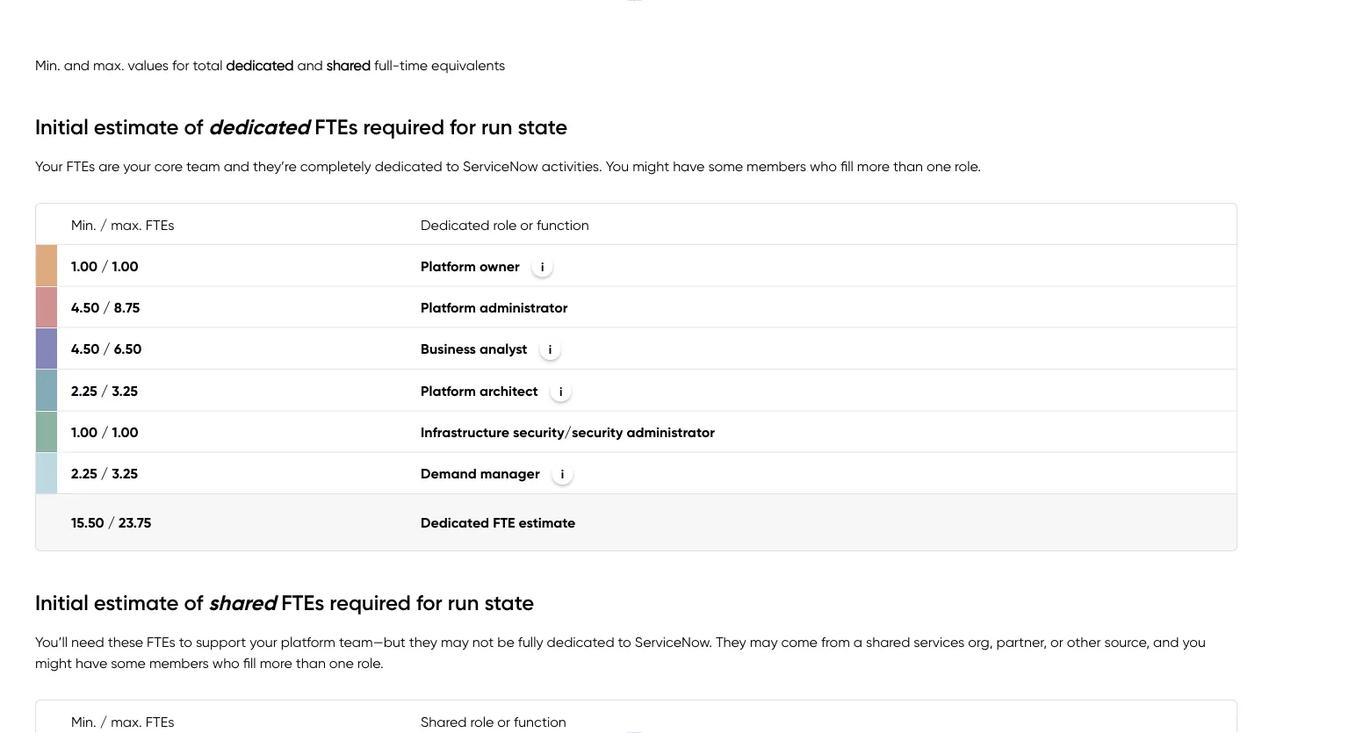Task type: vqa. For each thing, say whether or not it's contained in the screenshot.
the platform in the You'll need these FTEs to support your platform team—but they may not be fully dedicated to ServiceNow. They may come from a shared services org, partner, or other source, and you might have some members who fill more than one role.
yes



Task type: locate. For each thing, give the bounding box(es) containing it.
1 horizontal spatial servicenow
[[775, 192, 1004, 245]]

0 vertical spatial max.
[[93, 56, 124, 73]]

0 horizontal spatial administrator
[[480, 299, 568, 316]]

might right you
[[633, 157, 670, 174]]

2.25 / 3.25 for demand manager
[[71, 465, 138, 482]]

i right analyst
[[549, 342, 552, 357]]

required inside the initial estimate of shared ftes required for run state
[[330, 590, 411, 615]]

some
[[708, 157, 743, 174], [111, 655, 146, 672]]

platform
[[897, 329, 951, 346], [281, 633, 336, 651]]

a inside 'your servicenow® platform team establishes, maintains, and extends servicenow as a strate'
[[1321, 329, 1330, 346]]

2 4.50 from the top
[[71, 340, 100, 358]]

1 horizontal spatial need
[[1203, 414, 1236, 431]]

dedicated for dedicated fte estimate
[[421, 514, 489, 531]]

0 vertical spatial some
[[708, 157, 743, 174]]

role for dedicated
[[493, 216, 517, 233]]

function down fully
[[514, 713, 566, 731]]

2 1.00 / 1.00 from the top
[[71, 424, 139, 441]]

have
[[673, 157, 705, 174], [76, 655, 107, 672]]

0 vertical spatial you
[[1176, 414, 1199, 431]]

initial
[[35, 113, 89, 139], [35, 590, 89, 615]]

estimate right the fte
[[519, 514, 576, 531]]

initial down get started link
[[35, 113, 89, 139]]

and
[[64, 56, 90, 73], [297, 56, 323, 73], [349, 73, 375, 90], [541, 73, 566, 90], [224, 157, 249, 174], [1139, 329, 1165, 346], [1154, 633, 1179, 651]]

your right build
[[1291, 414, 1319, 431]]

platform
[[1015, 192, 1181, 245], [421, 257, 476, 275], [421, 299, 476, 316], [421, 382, 476, 399], [827, 414, 881, 431]]

need left build
[[1203, 414, 1236, 431]]

estimator
[[775, 247, 960, 299], [924, 414, 984, 431]]

for inside initial estimate of dedicated ftes required for run state
[[450, 113, 476, 139]]

2 of from the top
[[184, 590, 203, 615]]

1.00 / 1.00 up 4.50 / 8.75 on the top
[[71, 257, 139, 275]]

estimate for shared
[[94, 590, 179, 615]]

1 4.50 from the top
[[71, 299, 100, 316]]

state inside the initial estimate of shared ftes required for run state
[[484, 590, 534, 615]]

required down calculators
[[363, 113, 445, 139]]

might
[[633, 157, 670, 174], [35, 655, 72, 672]]

your inside 'your servicenow® platform team establishes, maintains, and extends servicenow as a strate'
[[775, 329, 803, 346]]

team right core
[[186, 157, 220, 174]]

for
[[172, 56, 189, 73], [450, 113, 476, 139], [416, 590, 443, 615]]

min. / max. ftes down twitter image
[[71, 713, 174, 731]]

shared role or function
[[421, 713, 566, 731]]

0 vertical spatial or
[[520, 216, 533, 233]]

min.
[[35, 56, 60, 73], [71, 216, 96, 233], [71, 713, 96, 731]]

a down strate
[[1360, 414, 1363, 431]]

ftes inside the initial estimate of shared ftes required for run state
[[281, 590, 324, 615]]

i for platform owner
[[541, 259, 544, 274]]

ftes
[[315, 113, 358, 139], [66, 157, 95, 174], [146, 216, 174, 233], [281, 590, 324, 615], [147, 633, 175, 651], [146, 713, 174, 731]]

2.25 down 4.50 / 6.50 at the left
[[71, 382, 97, 399]]

ftes up facebook image at bottom
[[281, 590, 324, 615]]

linkedin image
[[43, 669, 63, 690]]

0 vertical spatial administrator
[[480, 299, 568, 316]]

1 vertical spatial max.
[[111, 216, 142, 233]]

or for shared role or function
[[498, 713, 510, 731]]

leading practices link
[[155, 64, 270, 99]]

ftes inside you'll need these ftes to support your platform team—but they may not be fully dedicated to servicenow. they may come from a shared services org, partner, or other source, and you might have some members who fill more than one role.
[[147, 633, 175, 651]]

0 horizontal spatial your
[[35, 157, 63, 174]]

events and webinars
[[495, 73, 630, 90]]

tools
[[313, 73, 346, 90]]

0 horizontal spatial more
[[260, 655, 292, 672]]

your for your ftes are your core team and they're completely dedicated to servicenow activities. you might have some members who fill more than one role.
[[35, 157, 63, 174]]

1 vertical spatial administrator
[[627, 424, 715, 441]]

max. down the are
[[111, 216, 142, 233]]

min. / max. ftes
[[71, 216, 174, 233], [71, 713, 174, 731]]

0 vertical spatial platform
[[897, 329, 951, 346]]

i up infrastructure security/security administrator
[[560, 384, 563, 399]]

0 vertical spatial need
[[1203, 414, 1236, 431]]

0 vertical spatial estimate
[[94, 113, 179, 139]]

0 vertical spatial 4.50
[[71, 299, 100, 316]]

i for demand manager
[[561, 467, 564, 482]]

1 vertical spatial more
[[260, 655, 292, 672]]

maintains,
[[1070, 329, 1136, 346]]

1 horizontal spatial who
[[810, 157, 837, 174]]

of
[[184, 113, 203, 139], [184, 590, 203, 615]]

0 vertical spatial required
[[363, 113, 445, 139]]

0 vertical spatial shared
[[327, 56, 371, 73]]

run for dedicated
[[481, 113, 513, 139]]

0 vertical spatial 2.25 / 3.25
[[71, 382, 138, 399]]

1.00 down 4.50 / 6.50 at the left
[[71, 424, 98, 441]]

max. for dedicated role or function
[[111, 216, 142, 233]]

0 vertical spatial function
[[537, 216, 589, 233]]

platform architect
[[421, 382, 538, 399]]

and right source,
[[1154, 633, 1179, 651]]

and right get
[[64, 56, 90, 73]]

1 horizontal spatial your
[[775, 329, 803, 346]]

0 vertical spatial estimator
[[775, 247, 960, 299]]

1 vertical spatial a
[[1360, 414, 1363, 431]]

state down events and webinars link
[[518, 113, 568, 139]]

have right you
[[673, 157, 705, 174]]

2 horizontal spatial servicenow
[[1223, 329, 1299, 346]]

0 horizontal spatial servicenow
[[463, 157, 538, 174]]

function
[[537, 216, 589, 233], [514, 713, 566, 731]]

1 vertical spatial servicenow
[[775, 192, 1004, 245]]

0 horizontal spatial who
[[212, 655, 240, 672]]

of inside the initial estimate of shared ftes required for run state
[[184, 590, 203, 615]]

min. / max. ftes down the are
[[71, 216, 174, 233]]

webinars
[[570, 73, 630, 90]]

your left servicenow®
[[775, 329, 803, 346]]

shared inside you'll need these ftes to support your platform team—but they may not be fully dedicated to servicenow. they may come from a shared services org, partner, or other source, and you might have some members who fill more than one role.
[[866, 633, 910, 651]]

state inside initial estimate of dedicated ftes required for run state
[[518, 113, 568, 139]]

use the platform team estimator to find out how many people you need to build your team a
[[775, 414, 1363, 452]]

i down infrastructure security/security administrator
[[561, 467, 564, 482]]

org,
[[968, 633, 993, 651]]

1 vertical spatial have
[[76, 655, 107, 672]]

2 vertical spatial min.
[[71, 713, 96, 731]]

need right you'll
[[71, 633, 104, 651]]

1 vertical spatial your
[[1291, 414, 1319, 431]]

estimate up the are
[[94, 113, 179, 139]]

max.
[[93, 56, 124, 73], [111, 216, 142, 233], [111, 713, 142, 731]]

started
[[63, 73, 111, 90]]

1 horizontal spatial platform
[[897, 329, 951, 346]]

role
[[493, 216, 517, 233], [470, 713, 494, 731]]

0 horizontal spatial for
[[172, 56, 189, 73]]

dedicated up platform owner
[[421, 216, 490, 233]]

2.25
[[71, 382, 97, 399], [71, 465, 97, 482]]

dedicated role or function
[[421, 216, 589, 233]]

find
[[1004, 414, 1028, 431]]

0 vertical spatial role
[[493, 216, 517, 233]]

1 initial from the top
[[35, 113, 89, 139]]

to left build
[[1239, 414, 1253, 431]]

2 horizontal spatial shared
[[866, 633, 910, 651]]

min. up 4.50 / 8.75 on the top
[[71, 216, 96, 233]]

may
[[441, 633, 469, 651], [750, 633, 778, 651]]

2 3.25 from the top
[[112, 465, 138, 482]]

1.00
[[71, 257, 98, 275], [112, 257, 139, 275], [71, 424, 98, 441], [112, 424, 139, 441]]

run
[[481, 113, 513, 139], [448, 590, 479, 615]]

you right source,
[[1183, 633, 1206, 651]]

ftes down us
[[146, 713, 174, 731]]

2.25 / 3.25 down 4.50 / 6.50 at the left
[[71, 382, 138, 399]]

2 2.25 from the top
[[71, 465, 97, 482]]

3.25
[[112, 382, 138, 399], [112, 465, 138, 482]]

0 vertical spatial min. / max. ftes
[[71, 216, 174, 233]]

i right owner
[[541, 259, 544, 274]]

fully
[[518, 633, 543, 651]]

team left the establishes,
[[955, 329, 989, 346]]

platform inside "use the platform team estimator to find out how many people you need to build your team a"
[[827, 414, 881, 431]]

ftes right us
[[147, 633, 175, 651]]

may right they
[[750, 633, 778, 651]]

1 vertical spatial one
[[329, 655, 354, 672]]

1 vertical spatial estimator
[[924, 414, 984, 431]]

who
[[810, 157, 837, 174], [212, 655, 240, 672]]

initial inside initial estimate of dedicated ftes required for run state
[[35, 113, 89, 139]]

2 vertical spatial shared
[[866, 633, 910, 651]]

6.50
[[114, 340, 142, 358]]

1 of from the top
[[184, 113, 203, 139]]

some inside you'll need these ftes to support your platform team—but they may not be fully dedicated to servicenow. they may come from a shared services org, partner, or other source, and you might have some members who fill more than one role.
[[111, 655, 146, 672]]

1 horizontal spatial team
[[1191, 192, 1297, 245]]

2 vertical spatial for
[[416, 590, 443, 615]]

estimate up us
[[94, 590, 179, 615]]

1 vertical spatial run
[[448, 590, 479, 615]]

1 vertical spatial 3.25
[[112, 465, 138, 482]]

1 horizontal spatial have
[[673, 157, 705, 174]]

have down connect with us
[[76, 655, 107, 672]]

i
[[541, 259, 544, 274], [549, 342, 552, 357], [560, 384, 563, 399], [561, 467, 564, 482]]

than inside you'll need these ftes to support your platform team—but they may not be fully dedicated to servicenow. they may come from a shared services org, partner, or other source, and you might have some members who fill more than one role.
[[296, 655, 326, 672]]

/
[[100, 216, 107, 233], [101, 257, 109, 275], [103, 299, 110, 316], [103, 340, 110, 358], [101, 382, 108, 399], [101, 424, 109, 441], [101, 465, 108, 482], [108, 514, 115, 531], [100, 713, 107, 731]]

1.00 / 1.00 down 4.50 / 6.50 at the left
[[71, 424, 139, 441]]

of for dedicated
[[184, 113, 203, 139]]

may left not
[[441, 633, 469, 651]]

role up owner
[[493, 216, 517, 233]]

shared up "support" on the left
[[208, 590, 276, 616]]

for up your ftes are your core team and they're completely dedicated to servicenow activities. you might have some members who fill more than one role.
[[450, 113, 476, 139]]

dedicated left the fte
[[421, 514, 489, 531]]

2 vertical spatial estimate
[[94, 590, 179, 615]]

leading practices
[[155, 73, 270, 90]]

0 horizontal spatial may
[[441, 633, 469, 651]]

initial inside the initial estimate of shared ftes required for run state
[[35, 590, 89, 615]]

function down activities.
[[537, 216, 589, 233]]

estimate inside the initial estimate of shared ftes required for run state
[[94, 590, 179, 615]]

1 horizontal spatial shared
[[327, 56, 371, 73]]

0 vertical spatial run
[[481, 113, 513, 139]]

0 vertical spatial who
[[810, 157, 837, 174]]

2.25 / 3.25 up 15.50 / 23.75
[[71, 465, 138, 482]]

shared
[[421, 713, 467, 731]]

or for dedicated role or function
[[520, 216, 533, 233]]

2 min. / max. ftes from the top
[[71, 713, 174, 731]]

4.50
[[71, 299, 100, 316], [71, 340, 100, 358]]

2 vertical spatial servicenow
[[1223, 329, 1299, 346]]

0 vertical spatial a
[[1321, 329, 1330, 346]]

1 horizontal spatial more
[[857, 157, 890, 174]]

dedicated right fully
[[547, 633, 615, 651]]

role right shared
[[470, 713, 494, 731]]

2 vertical spatial max.
[[111, 713, 142, 731]]

estimator inside "servicenow platform team estimator"
[[775, 247, 960, 299]]

1 vertical spatial 1.00 / 1.00
[[71, 424, 139, 441]]

manager
[[480, 465, 540, 482]]

your inside you'll need these ftes to support your platform team—but they may not be fully dedicated to servicenow. they may come from a shared services org, partner, or other source, and you might have some members who fill more than one role.
[[250, 633, 277, 651]]

1 vertical spatial 2.25
[[71, 465, 97, 482]]

2.25 up 15.50
[[71, 465, 97, 482]]

run inside initial estimate of dedicated ftes required for run state
[[481, 113, 513, 139]]

max. down twitter image
[[111, 713, 142, 731]]

2 vertical spatial team
[[1322, 414, 1356, 431]]

your up facebook image at bottom
[[250, 633, 277, 651]]

2 vertical spatial your
[[250, 633, 277, 651]]

0 horizontal spatial role.
[[357, 655, 384, 672]]

estimate
[[94, 113, 179, 139], [519, 514, 576, 531], [94, 590, 179, 615]]

platform for platform architect
[[421, 382, 476, 399]]

0 vertical spatial 3.25
[[112, 382, 138, 399]]

1 vertical spatial 2.25 / 3.25
[[71, 465, 138, 482]]

team right build
[[1322, 414, 1356, 431]]

or
[[520, 216, 533, 233], [1051, 633, 1064, 651], [498, 713, 510, 731]]

0 vertical spatial for
[[172, 56, 189, 73]]

you right people
[[1176, 414, 1199, 431]]

2 may from the left
[[750, 633, 778, 651]]

min. and max. values for total dedicated and shared full-time equivalents
[[35, 56, 505, 73]]

1 vertical spatial role
[[470, 713, 494, 731]]

estimate inside initial estimate of dedicated ftes required for run state
[[94, 113, 179, 139]]

0 vertical spatial members
[[747, 157, 806, 174]]

a right from
[[854, 633, 863, 651]]

your
[[123, 157, 151, 174], [1291, 414, 1319, 431], [250, 633, 277, 651]]

estimate for dedicated
[[94, 113, 179, 139]]

a
[[1321, 329, 1330, 346], [1360, 414, 1363, 431], [854, 633, 863, 651]]

1 horizontal spatial may
[[750, 633, 778, 651]]

1 vertical spatial of
[[184, 590, 203, 615]]

your right the are
[[123, 157, 151, 174]]

for left the "total"
[[172, 56, 189, 73]]

initial for shared
[[35, 590, 89, 615]]

team
[[186, 157, 220, 174], [955, 329, 989, 346], [1322, 414, 1356, 431]]

business analyst
[[421, 340, 527, 358]]

and up initial estimate of dedicated ftes required for run state
[[297, 56, 323, 73]]

might inside you'll need these ftes to support your platform team—but they may not be fully dedicated to servicenow. they may come from a shared services org, partner, or other source, and you might have some members who fill more than one role.
[[35, 655, 72, 672]]

a right as
[[1321, 329, 1330, 346]]

0 vertical spatial your
[[35, 157, 63, 174]]

administrator
[[480, 299, 568, 316], [627, 424, 715, 441]]

2 horizontal spatial or
[[1051, 633, 1064, 651]]

2.25 for demand
[[71, 465, 97, 482]]

1 vertical spatial need
[[71, 633, 104, 651]]

ftes up completely at the top
[[315, 113, 358, 139]]

to left "support" on the left
[[179, 633, 192, 651]]

might down you'll
[[35, 655, 72, 672]]

or right shared
[[498, 713, 510, 731]]

of down leading
[[184, 113, 203, 139]]

min. left started
[[35, 56, 60, 73]]

role for shared
[[470, 713, 494, 731]]

required up "team—but"
[[330, 590, 411, 615]]

who inside you'll need these ftes to support your platform team—but they may not be fully dedicated to servicenow. they may come from a shared services org, partner, or other source, and you might have some members who fill more than one role.
[[212, 655, 240, 672]]

initial up connect
[[35, 590, 89, 615]]

team inside "use the platform team estimator to find out how many people you need to build your team a"
[[885, 414, 920, 431]]

shared left the "services"
[[866, 633, 910, 651]]

1 horizontal spatial a
[[1321, 329, 1330, 346]]

1.00 / 1.00
[[71, 257, 139, 275], [71, 424, 139, 441]]

for up the 'they'
[[416, 590, 443, 615]]

or left other
[[1051, 633, 1064, 651]]

shared left full- at the left top of the page
[[327, 56, 371, 73]]

0 vertical spatial min.
[[35, 56, 60, 73]]

run up not
[[448, 590, 479, 615]]

1 vertical spatial team
[[885, 414, 920, 431]]

1 vertical spatial team
[[955, 329, 989, 346]]

3.25 up 23.75
[[112, 465, 138, 482]]

4.50 for 4.50 / 6.50
[[71, 340, 100, 358]]

of up "support" on the left
[[184, 590, 203, 615]]

platform for platform owner
[[421, 257, 476, 275]]

run up your ftes are your core team and they're completely dedicated to servicenow activities. you might have some members who fill more than one role.
[[481, 113, 513, 139]]

support
[[196, 633, 246, 651]]

2 dedicated from the top
[[421, 514, 489, 531]]

estimator up servicenow®
[[775, 247, 960, 299]]

0 vertical spatial more
[[857, 157, 890, 174]]

platform down the initial estimate of shared ftes required for run state
[[281, 633, 336, 651]]

4.50 left 6.50
[[71, 340, 100, 358]]

as
[[1302, 329, 1318, 346]]

max. left values
[[93, 56, 124, 73]]

estimator left find
[[924, 414, 984, 431]]

0 horizontal spatial your
[[123, 157, 151, 174]]

run inside the initial estimate of shared ftes required for run state
[[448, 590, 479, 615]]

and inside you'll need these ftes to support your platform team—but they may not be fully dedicated to servicenow. they may come from a shared services org, partner, or other source, and you might have some members who fill more than one role.
[[1154, 633, 1179, 651]]

practices
[[211, 73, 270, 90]]

for inside the initial estimate of shared ftes required for run state
[[416, 590, 443, 615]]

1 vertical spatial or
[[1051, 633, 1064, 651]]

people
[[1127, 414, 1172, 431]]

0 vertical spatial might
[[633, 157, 670, 174]]

1 vertical spatial shared
[[208, 590, 276, 616]]

3.25 for platform
[[112, 382, 138, 399]]

1 vertical spatial dedicated
[[421, 514, 489, 531]]

min. down connect with us
[[71, 713, 96, 731]]

platform right servicenow®
[[897, 329, 951, 346]]

1 vertical spatial members
[[149, 655, 209, 672]]

1 2.25 / 3.25 from the top
[[71, 382, 138, 399]]

and right tools
[[349, 73, 375, 90]]

your for your servicenow® platform team establishes, maintains, and extends servicenow as a strate
[[775, 329, 803, 346]]

connect with us
[[35, 629, 147, 646]]

0 vertical spatial one
[[927, 157, 951, 174]]

0 horizontal spatial need
[[71, 633, 104, 651]]

one
[[927, 157, 951, 174], [329, 655, 354, 672]]

of inside initial estimate of dedicated ftes required for run state
[[184, 113, 203, 139]]

1 dedicated from the top
[[421, 216, 490, 233]]

0 horizontal spatial run
[[448, 590, 479, 615]]

required inside initial estimate of dedicated ftes required for run state
[[363, 113, 445, 139]]

1 horizontal spatial for
[[416, 590, 443, 615]]

dedicated right completely at the top
[[375, 157, 442, 174]]

strate
[[1334, 329, 1363, 346]]

2 2.25 / 3.25 from the top
[[71, 465, 138, 482]]

you
[[606, 157, 629, 174]]

min. / max. ftes for shared role or function
[[71, 713, 174, 731]]

your left the are
[[35, 157, 63, 174]]

to left servicenow.
[[618, 633, 631, 651]]

be
[[497, 633, 515, 651]]

state
[[518, 113, 568, 139], [484, 590, 534, 615]]

1 vertical spatial min. / max. ftes
[[71, 713, 174, 731]]

1 vertical spatial required
[[330, 590, 411, 615]]

3.25 down 6.50
[[112, 382, 138, 399]]

min. for dedicated role or function
[[71, 216, 96, 233]]

1 vertical spatial might
[[35, 655, 72, 672]]

1 horizontal spatial fill
[[841, 157, 854, 174]]

platform inside 'your servicenow® platform team establishes, maintains, and extends servicenow as a strate'
[[897, 329, 951, 346]]

state for shared
[[484, 590, 534, 615]]

1 3.25 from the top
[[112, 382, 138, 399]]

1 min. / max. ftes from the top
[[71, 216, 174, 233]]

or down your ftes are your core team and they're completely dedicated to servicenow activities. you might have some members who fill more than one role.
[[520, 216, 533, 233]]

23.75
[[119, 514, 151, 531]]

0 horizontal spatial one
[[329, 655, 354, 672]]

state up 'be'
[[484, 590, 534, 615]]

services
[[914, 633, 965, 651]]

1 horizontal spatial some
[[708, 157, 743, 174]]

0 vertical spatial 2.25
[[71, 382, 97, 399]]

2.25 / 3.25
[[71, 382, 138, 399], [71, 465, 138, 482]]

1 2.25 from the top
[[71, 382, 97, 399]]

fill
[[841, 157, 854, 174], [243, 655, 256, 672]]

a inside "use the platform team estimator to find out how many people you need to build your team a"
[[1360, 414, 1363, 431]]

2 initial from the top
[[35, 590, 89, 615]]

dedicated
[[226, 56, 294, 73], [208, 113, 309, 140], [375, 157, 442, 174], [547, 633, 615, 651]]

0 horizontal spatial members
[[149, 655, 209, 672]]

1 vertical spatial 4.50
[[71, 340, 100, 358]]

and left extends
[[1139, 329, 1165, 346]]

need
[[1203, 414, 1236, 431], [71, 633, 104, 651]]

1 horizontal spatial run
[[481, 113, 513, 139]]

0 horizontal spatial some
[[111, 655, 146, 672]]



Task type: describe. For each thing, give the bounding box(es) containing it.
values
[[128, 56, 169, 73]]

dedicated fte estimate
[[421, 514, 576, 531]]

min. / max. ftes for dedicated role or function
[[71, 216, 174, 233]]

analyst
[[480, 340, 527, 358]]

owner
[[480, 257, 520, 275]]

and left they're
[[224, 157, 249, 174]]

leading
[[155, 73, 207, 90]]

more inside you'll need these ftes to support your platform team—but they may not be fully dedicated to servicenow. they may come from a shared services org, partner, or other source, and you might have some members who fill more than one role.
[[260, 655, 292, 672]]

8.75
[[114, 299, 140, 316]]

events and webinars link
[[495, 64, 630, 99]]

platform administrator
[[421, 299, 568, 316]]

dedicated inside you'll need these ftes to support your platform team—but they may not be fully dedicated to servicenow. they may come from a shared services org, partner, or other source, and you might have some members who fill more than one role.
[[547, 633, 615, 651]]

members inside you'll need these ftes to support your platform team—but they may not be fully dedicated to servicenow. they may come from a shared services org, partner, or other source, and you might have some members who fill more than one role.
[[149, 655, 209, 672]]

full-
[[374, 56, 400, 73]]

1 vertical spatial estimate
[[519, 514, 576, 531]]

are
[[99, 157, 120, 174]]

infrastructure
[[421, 424, 510, 441]]

servicenow inside "servicenow platform team estimator"
[[775, 192, 1004, 245]]

us
[[131, 629, 147, 646]]

get started
[[35, 73, 111, 90]]

these
[[108, 633, 143, 651]]

other
[[1067, 633, 1101, 651]]

3.25 for demand
[[112, 465, 138, 482]]

need inside "use the platform team estimator to find out how many people you need to build your team a"
[[1203, 414, 1236, 431]]

ftes inside initial estimate of dedicated ftes required for run state
[[315, 113, 358, 139]]

servicenow®
[[806, 329, 893, 346]]

business
[[421, 340, 476, 358]]

calculators
[[378, 73, 452, 90]]

initial estimate of shared ftes required for run state
[[35, 590, 534, 616]]

1 1.00 / 1.00 from the top
[[71, 257, 139, 275]]

you inside you'll need these ftes to support your platform team—but they may not be fully dedicated to servicenow. they may come from a shared services org, partner, or other source, and you might have some members who fill more than one role.
[[1183, 633, 1206, 651]]

you'll
[[35, 633, 68, 651]]

platform for platform administrator
[[421, 299, 476, 316]]

the
[[802, 414, 824, 431]]

1 may from the left
[[441, 633, 469, 651]]

out
[[1032, 414, 1053, 431]]

your inside "use the platform team estimator to find out how many people you need to build your team a"
[[1291, 414, 1319, 431]]

required for shared
[[330, 590, 411, 615]]

servicenow inside 'your servicenow® platform team establishes, maintains, and extends servicenow as a strate'
[[1223, 329, 1299, 346]]

tools and calculators
[[313, 73, 452, 90]]

state for dedicated
[[518, 113, 568, 139]]

max. for shared role or function
[[111, 713, 142, 731]]

activities.
[[542, 157, 602, 174]]

security/security
[[513, 424, 623, 441]]

4.50 / 6.50
[[71, 340, 142, 358]]

total
[[193, 56, 223, 73]]

1 horizontal spatial members
[[747, 157, 806, 174]]

and right events
[[541, 73, 566, 90]]

servicenow platform team estimator
[[775, 192, 1297, 299]]

use
[[775, 414, 799, 431]]

have inside you'll need these ftes to support your platform team—but they may not be fully dedicated to servicenow. they may come from a shared services org, partner, or other source, and you might have some members who fill more than one role.
[[76, 655, 107, 672]]

platform inside "servicenow platform team estimator"
[[1015, 192, 1181, 245]]

1 horizontal spatial role.
[[955, 157, 981, 174]]

run for shared
[[448, 590, 479, 615]]

0 horizontal spatial shared
[[208, 590, 276, 616]]

min. for shared role or function
[[71, 713, 96, 731]]

completely
[[300, 157, 371, 174]]

come
[[781, 633, 818, 651]]

1 horizontal spatial administrator
[[627, 424, 715, 441]]

0 vertical spatial team
[[186, 157, 220, 174]]

4.50 for 4.50 / 8.75
[[71, 299, 100, 316]]

function for dedicated role or function
[[537, 216, 589, 233]]

and inside 'your servicenow® platform team establishes, maintains, and extends servicenow as a strate'
[[1139, 329, 1165, 346]]

for for shared
[[416, 590, 443, 615]]

extends
[[1168, 329, 1220, 346]]

demand
[[421, 465, 477, 482]]

ftes down core
[[146, 216, 174, 233]]

1 horizontal spatial than
[[893, 157, 923, 174]]

to left find
[[987, 414, 1001, 431]]

i for business analyst
[[549, 342, 552, 357]]

2.25 / 3.25 for platform architect
[[71, 382, 138, 399]]

team inside 'your servicenow® platform team establishes, maintains, and extends servicenow as a strate'
[[955, 329, 989, 346]]

connect
[[35, 629, 94, 646]]

function for shared role or function
[[514, 713, 566, 731]]

fte
[[493, 514, 515, 531]]

build
[[1256, 414, 1288, 431]]

tools and calculators link
[[313, 64, 452, 99]]

fill inside you'll need these ftes to support your platform team—but they may not be fully dedicated to servicenow. they may come from a shared services org, partner, or other source, and you might have some members who fill more than one role.
[[243, 655, 256, 672]]

i for platform architect
[[560, 384, 563, 399]]

0 vertical spatial have
[[673, 157, 705, 174]]

0 vertical spatial servicenow
[[463, 157, 538, 174]]

0 vertical spatial fill
[[841, 157, 854, 174]]

with
[[98, 629, 127, 646]]

team—but
[[339, 633, 406, 651]]

platform owner
[[421, 257, 520, 275]]

establishes,
[[992, 329, 1066, 346]]

team inside "servicenow platform team estimator"
[[1191, 192, 1297, 245]]

they
[[409, 633, 437, 651]]

dedicated right the "total"
[[226, 56, 294, 73]]

initial estimate of dedicated ftes required for run state
[[35, 113, 568, 140]]

15.50
[[71, 514, 104, 531]]

to up dedicated role or function
[[446, 157, 459, 174]]

how
[[1057, 414, 1084, 431]]

source,
[[1105, 633, 1150, 651]]

dedicated for dedicated role or function
[[421, 216, 490, 233]]

your servicenow® platform team establishes, maintains, and extends servicenow as a strate
[[775, 329, 1363, 389]]

facebook image
[[263, 669, 283, 690]]

infrastructure security/security administrator
[[421, 424, 715, 441]]

ftes left the are
[[66, 157, 95, 174]]

a inside you'll need these ftes to support your platform team—but they may not be fully dedicated to servicenow. they may come from a shared services org, partner, or other source, and you might have some members who fill more than one role.
[[854, 633, 863, 651]]

get
[[35, 73, 60, 90]]

or inside you'll need these ftes to support your platform team—but they may not be fully dedicated to servicenow. they may come from a shared services org, partner, or other source, and you might have some members who fill more than one role.
[[1051, 633, 1064, 651]]

time
[[400, 56, 428, 73]]

need inside you'll need these ftes to support your platform team—but they may not be fully dedicated to servicenow. they may come from a shared services org, partner, or other source, and you might have some members who fill more than one role.
[[71, 633, 104, 651]]

get started link
[[35, 64, 111, 99]]

twitter image
[[116, 669, 136, 690]]

15.50 / 23.75
[[71, 514, 151, 531]]

your ftes are your core team and they're completely dedicated to servicenow activities. you might have some members who fill more than one role.
[[35, 157, 981, 174]]

team inside "use the platform team estimator to find out how many people you need to build your team a"
[[1322, 414, 1356, 431]]

1 horizontal spatial might
[[633, 157, 670, 174]]

you inside "use the platform team estimator to find out how many people you need to build your team a"
[[1176, 414, 1199, 431]]

4.50 / 8.75
[[71, 299, 140, 316]]

initial for dedicated
[[35, 113, 89, 139]]

platform inside you'll need these ftes to support your platform team—but they may not be fully dedicated to servicenow. they may come from a shared services org, partner, or other source, and you might have some members who fill more than one role.
[[281, 633, 336, 651]]

many
[[1087, 414, 1123, 431]]

2.25 for platform
[[71, 382, 97, 399]]

servicenow.
[[635, 633, 712, 651]]

events
[[495, 73, 537, 90]]

required for dedicated
[[363, 113, 445, 139]]

estimator inside "use the platform team estimator to find out how many people you need to build your team a"
[[924, 414, 984, 431]]

of for shared
[[184, 590, 203, 615]]

demand manager
[[421, 465, 540, 482]]

they're
[[253, 157, 297, 174]]

for for dedicated
[[450, 113, 476, 139]]

not
[[472, 633, 494, 651]]

1.00 down 6.50
[[112, 424, 139, 441]]

youtube image
[[190, 669, 209, 690]]

architect
[[480, 382, 538, 399]]

1.00 up 4.50 / 8.75 on the top
[[71, 257, 98, 275]]

they
[[716, 633, 746, 651]]

one inside you'll need these ftes to support your platform team—but they may not be fully dedicated to servicenow. they may come from a shared services org, partner, or other source, and you might have some members who fill more than one role.
[[329, 655, 354, 672]]

dedicated up they're
[[208, 113, 309, 140]]

equivalents
[[431, 56, 505, 73]]

from
[[821, 633, 850, 651]]

you'll need these ftes to support your platform team—but they may not be fully dedicated to servicenow. they may come from a shared services org, partner, or other source, and you might have some members who fill more than one role.
[[35, 633, 1206, 672]]

role. inside you'll need these ftes to support your platform team—but they may not be fully dedicated to servicenow. they may come from a shared services org, partner, or other source, and you might have some members who fill more than one role.
[[357, 655, 384, 672]]

partner,
[[997, 633, 1047, 651]]

core
[[154, 157, 183, 174]]

1.00 up 8.75
[[112, 257, 139, 275]]



